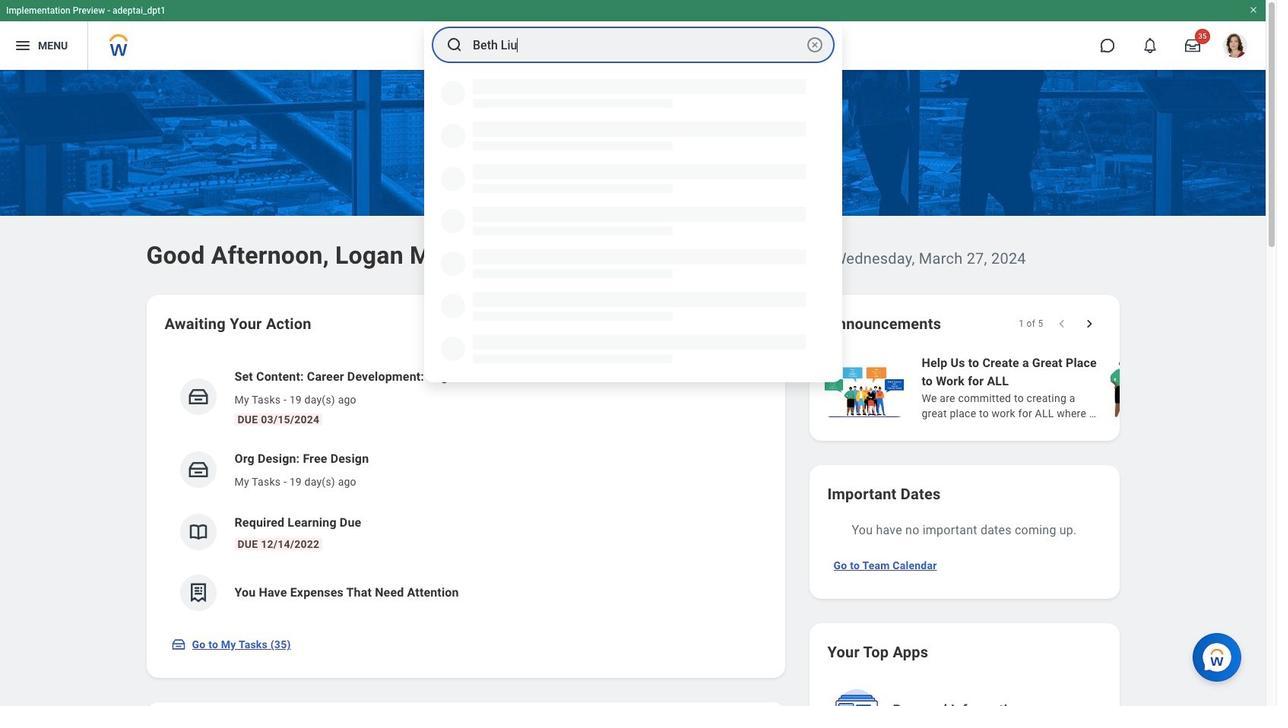 Task type: vqa. For each thing, say whether or not it's contained in the screenshot.
tag icon
no



Task type: describe. For each thing, give the bounding box(es) containing it.
close environment banner image
[[1250, 5, 1259, 14]]

book open image
[[187, 521, 210, 544]]

0 vertical spatial inbox image
[[187, 459, 210, 482]]

notifications large image
[[1143, 38, 1159, 53]]

chevron right small image
[[1082, 316, 1097, 332]]

inbox large image
[[1186, 38, 1201, 53]]

0 horizontal spatial list
[[165, 356, 767, 624]]

chevron left small image
[[1055, 316, 1070, 332]]

inbox image
[[187, 386, 210, 408]]

1 horizontal spatial list
[[822, 353, 1278, 423]]



Task type: locate. For each thing, give the bounding box(es) containing it.
x circle image
[[806, 36, 825, 54]]

0 horizontal spatial inbox image
[[171, 637, 186, 653]]

1 vertical spatial inbox image
[[171, 637, 186, 653]]

banner
[[0, 0, 1267, 70]]

status
[[1019, 318, 1044, 330]]

list
[[822, 353, 1278, 423], [165, 356, 767, 624]]

None search field
[[424, 22, 843, 383]]

justify image
[[14, 37, 32, 55]]

main content
[[0, 70, 1278, 707]]

profile logan mcneil image
[[1224, 33, 1248, 61]]

Search Workday  search field
[[473, 28, 803, 62]]

search image
[[446, 36, 464, 54]]

dashboard expenses image
[[187, 582, 210, 605]]

1 horizontal spatial inbox image
[[187, 459, 210, 482]]

inbox image
[[187, 459, 210, 482], [171, 637, 186, 653]]



